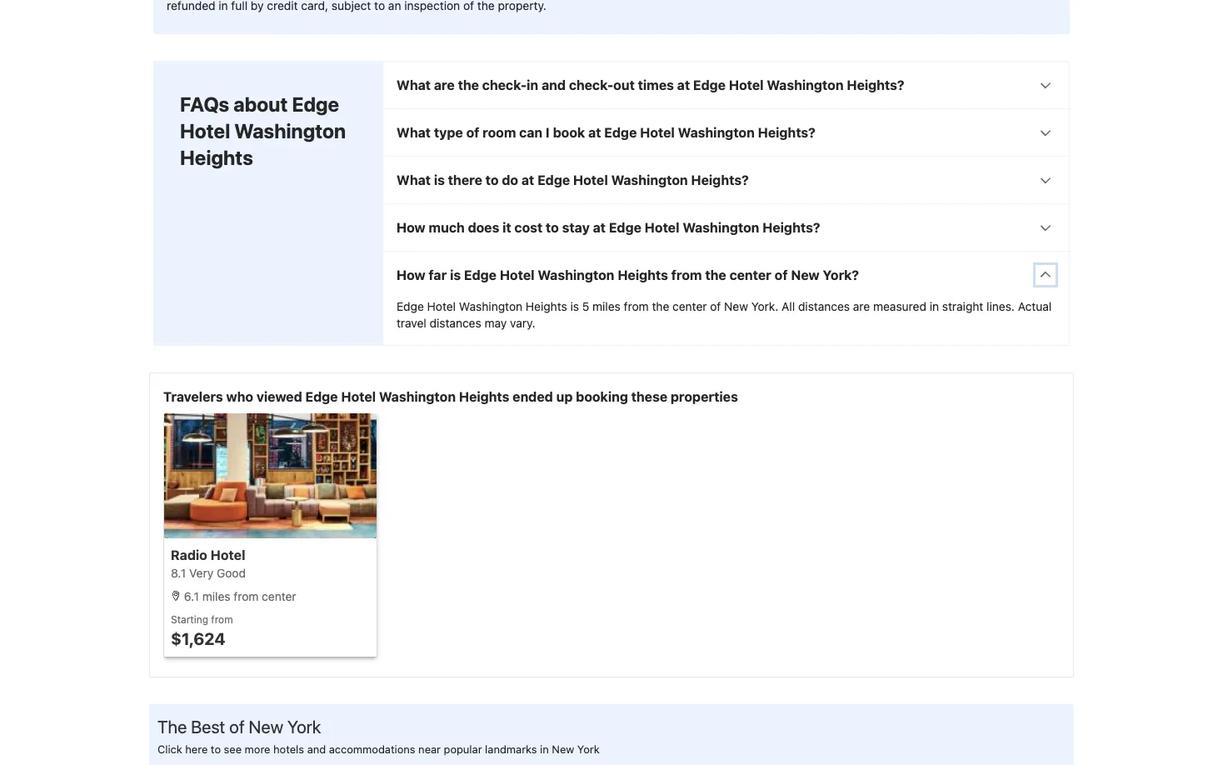 Task type: describe. For each thing, give the bounding box(es) containing it.
does
[[468, 220, 500, 236]]

center for york.
[[673, 300, 707, 313]]

properties
[[671, 389, 738, 405]]

far
[[429, 267, 447, 283]]

how far is edge hotel washington heights from the center of new york?
[[397, 267, 859, 283]]

starting
[[171, 614, 208, 625]]

of right type
[[466, 125, 480, 140]]

accommodations
[[329, 743, 416, 756]]

edge right do
[[538, 172, 570, 188]]

it
[[503, 220, 512, 236]]

how for how much does it cost to stay at edge hotel washington heights?
[[397, 220, 426, 236]]

hotel up 'vary.'
[[500, 267, 535, 283]]

6.1 miles from center
[[181, 590, 296, 604]]

times
[[638, 77, 674, 93]]

travelers
[[163, 389, 223, 405]]

can
[[519, 125, 543, 140]]

1 vertical spatial york
[[578, 743, 600, 756]]

0 vertical spatial york
[[287, 716, 321, 737]]

is inside 'edge hotel washington heights is 5 miles from the center of new york. all distances are measured in straight lines. actual travel distances may vary.'
[[571, 300, 579, 313]]

and inside what are the check-in and check-out times at edge hotel washington heights? dropdown button
[[542, 77, 566, 93]]

heights left ended
[[459, 389, 510, 405]]

what for what is there to do at edge hotel washington heights?
[[397, 172, 431, 188]]

much
[[429, 220, 465, 236]]

hotel inside faqs about edge hotel washington heights
[[180, 119, 230, 143]]

5
[[582, 300, 590, 313]]

1 horizontal spatial distances
[[798, 300, 850, 313]]

0 horizontal spatial center
[[262, 590, 296, 604]]

booking
[[576, 389, 628, 405]]

lines.
[[987, 300, 1015, 313]]

in inside 'edge hotel washington heights is 5 miles from the center of new york. all distances are measured in straight lines. actual travel distances may vary.'
[[930, 300, 939, 313]]

how much does it cost to stay at edge hotel washington heights? button
[[383, 204, 1069, 251]]

cost
[[515, 220, 543, 236]]

washington inside faqs about edge hotel washington heights
[[234, 119, 346, 143]]

click
[[158, 743, 182, 756]]

up
[[556, 389, 573, 405]]

all
[[782, 300, 795, 313]]

who
[[226, 389, 253, 405]]

type
[[434, 125, 463, 140]]

these
[[632, 389, 668, 405]]

are inside 'edge hotel washington heights is 5 miles from the center of new york. all distances are measured in straight lines. actual travel distances may vary.'
[[853, 300, 870, 313]]

of up all
[[775, 267, 788, 283]]

edge down out
[[605, 125, 637, 140]]

the best of new york click here to see more hotels and accommodations near popular landmarks in new york
[[158, 716, 600, 756]]

out
[[614, 77, 635, 93]]

what for what are the check-in and check-out times at edge hotel washington heights?
[[397, 77, 431, 93]]

new inside dropdown button
[[791, 267, 820, 283]]

may
[[485, 316, 507, 330]]

edge inside 'edge hotel washington heights is 5 miles from the center of new york. all distances are measured in straight lines. actual travel distances may vary.'
[[397, 300, 424, 313]]

edge up how far is edge hotel washington heights from the center of new york?
[[609, 220, 642, 236]]

the
[[158, 716, 187, 737]]

in inside the best of new york click here to see more hotels and accommodations near popular landmarks in new york
[[540, 743, 549, 756]]

radio
[[171, 547, 207, 563]]

actual
[[1018, 300, 1052, 313]]

york?
[[823, 267, 859, 283]]

0 horizontal spatial is
[[434, 172, 445, 188]]

heights inside how far is edge hotel washington heights from the center of new york? dropdown button
[[618, 267, 668, 283]]

hotels
[[273, 743, 304, 756]]

there
[[448, 172, 482, 188]]

0 vertical spatial to
[[486, 172, 499, 188]]

faqs about edge hotel washington heights
[[180, 93, 346, 169]]

edge right viewed
[[305, 389, 338, 405]]

at right do
[[522, 172, 535, 188]]

stay
[[562, 220, 590, 236]]

hotel inside 'edge hotel washington heights is 5 miles from the center of new york. all distances are measured in straight lines. actual travel distances may vary.'
[[427, 300, 456, 313]]

edge right far
[[464, 267, 497, 283]]

hotel up what type of room can i book at edge hotel washington heights? dropdown button
[[729, 77, 764, 93]]

travelers who viewed edge hotel washington heights ended up booking these properties
[[163, 389, 738, 405]]

hotel right viewed
[[341, 389, 376, 405]]

6.1
[[184, 590, 199, 604]]

landmarks
[[485, 743, 537, 756]]

at right the book
[[588, 125, 601, 140]]

washington inside 'edge hotel washington heights is 5 miles from the center of new york. all distances are measured in straight lines. actual travel distances may vary.'
[[459, 300, 523, 313]]

do
[[502, 172, 518, 188]]

viewed
[[257, 389, 302, 405]]

room
[[483, 125, 516, 140]]

edge hotel washington heights is 5 miles from the center of new york. all distances are measured in straight lines. actual travel distances may vary.
[[397, 300, 1052, 330]]

miles inside 'edge hotel washington heights is 5 miles from the center of new york. all distances are measured in straight lines. actual travel distances may vary.'
[[593, 300, 621, 313]]



Task type: locate. For each thing, give the bounding box(es) containing it.
how left much in the top left of the page
[[397, 220, 426, 236]]

york right landmarks
[[578, 743, 600, 756]]

what type of room can i book at edge hotel washington heights?
[[397, 125, 816, 140]]

and inside the best of new york click here to see more hotels and accommodations near popular landmarks in new york
[[307, 743, 326, 756]]

0 vertical spatial center
[[730, 267, 772, 283]]

0 horizontal spatial the
[[458, 77, 479, 93]]

is left there
[[434, 172, 445, 188]]

hotel up how far is edge hotel washington heights from the center of new york?
[[645, 220, 680, 236]]

1 vertical spatial to
[[546, 220, 559, 236]]

edge inside faqs about edge hotel washington heights
[[292, 93, 339, 116]]

good
[[217, 566, 246, 580]]

how much does it cost to stay at edge hotel washington heights?
[[397, 220, 821, 236]]

to
[[486, 172, 499, 188], [546, 220, 559, 236], [211, 743, 221, 756]]

the for is
[[652, 300, 670, 313]]

accordion control element
[[383, 61, 1070, 346]]

miles right 5
[[593, 300, 621, 313]]

2 what from the top
[[397, 125, 431, 140]]

1 horizontal spatial are
[[853, 300, 870, 313]]

from down 6.1 miles from center
[[211, 614, 233, 625]]

of inside the best of new york click here to see more hotels and accommodations near popular landmarks in new york
[[229, 716, 245, 737]]

1 vertical spatial how
[[397, 267, 426, 283]]

1 vertical spatial are
[[853, 300, 870, 313]]

is
[[434, 172, 445, 188], [450, 267, 461, 283], [571, 300, 579, 313]]

of inside 'edge hotel washington heights is 5 miles from the center of new york. all distances are measured in straight lines. actual travel distances may vary.'
[[710, 300, 721, 313]]

from down how far is edge hotel washington heights from the center of new york?
[[624, 300, 649, 313]]

1 what from the top
[[397, 77, 431, 93]]

0 vertical spatial how
[[397, 220, 426, 236]]

miles
[[593, 300, 621, 313], [202, 590, 231, 604]]

what is there to do at edge hotel washington heights?
[[397, 172, 749, 188]]

heights inside faqs about edge hotel washington heights
[[180, 146, 253, 169]]

washington
[[767, 77, 844, 93], [234, 119, 346, 143], [678, 125, 755, 140], [611, 172, 688, 188], [683, 220, 760, 236], [538, 267, 615, 283], [459, 300, 523, 313], [379, 389, 456, 405]]

at
[[677, 77, 690, 93], [588, 125, 601, 140], [522, 172, 535, 188], [593, 220, 606, 236]]

at right 'stay' in the left top of the page
[[593, 220, 606, 236]]

1 vertical spatial miles
[[202, 590, 231, 604]]

0 vertical spatial in
[[527, 77, 539, 93]]

1 check- from the left
[[482, 77, 527, 93]]

2 vertical spatial the
[[652, 300, 670, 313]]

more
[[245, 743, 270, 756]]

2 horizontal spatial is
[[571, 300, 579, 313]]

to inside the best of new york click here to see more hotels and accommodations near popular landmarks in new york
[[211, 743, 221, 756]]

distances
[[798, 300, 850, 313], [430, 316, 482, 330]]

what type of room can i book at edge hotel washington heights? button
[[383, 109, 1069, 156]]

the
[[458, 77, 479, 93], [705, 267, 727, 283], [652, 300, 670, 313]]

new left york? at right top
[[791, 267, 820, 283]]

1 vertical spatial and
[[307, 743, 326, 756]]

1 horizontal spatial center
[[673, 300, 707, 313]]

0 vertical spatial what
[[397, 77, 431, 93]]

what
[[397, 77, 431, 93], [397, 125, 431, 140], [397, 172, 431, 188]]

what are the check-in and check-out times at edge hotel washington heights? button
[[383, 62, 1069, 108]]

of
[[466, 125, 480, 140], [775, 267, 788, 283], [710, 300, 721, 313], [229, 716, 245, 737]]

0 horizontal spatial check-
[[482, 77, 527, 93]]

here
[[185, 743, 208, 756]]

edge right about
[[292, 93, 339, 116]]

edge
[[693, 77, 726, 93], [292, 93, 339, 116], [605, 125, 637, 140], [538, 172, 570, 188], [609, 220, 642, 236], [464, 267, 497, 283], [397, 300, 424, 313], [305, 389, 338, 405]]

2 horizontal spatial center
[[730, 267, 772, 283]]

check- up "room"
[[482, 77, 527, 93]]

is left 5
[[571, 300, 579, 313]]

heights down how much does it cost to stay at edge hotel washington heights?
[[618, 267, 668, 283]]

1 horizontal spatial is
[[450, 267, 461, 283]]

$1,624
[[171, 629, 225, 648]]

from inside the starting from $1,624
[[211, 614, 233, 625]]

ended
[[513, 389, 553, 405]]

measured
[[874, 300, 927, 313]]

2 how from the top
[[397, 267, 426, 283]]

1 horizontal spatial and
[[542, 77, 566, 93]]

the up type
[[458, 77, 479, 93]]

travel
[[397, 316, 427, 330]]

0 vertical spatial is
[[434, 172, 445, 188]]

hotel down the 'times'
[[640, 125, 675, 140]]

heights down faqs
[[180, 146, 253, 169]]

2 vertical spatial to
[[211, 743, 221, 756]]

how
[[397, 220, 426, 236], [397, 267, 426, 283]]

0 vertical spatial and
[[542, 77, 566, 93]]

2 horizontal spatial to
[[546, 220, 559, 236]]

hotel down far
[[427, 300, 456, 313]]

1 horizontal spatial in
[[540, 743, 549, 756]]

1 horizontal spatial the
[[652, 300, 670, 313]]

heights?
[[847, 77, 905, 93], [758, 125, 816, 140], [691, 172, 749, 188], [763, 220, 821, 236]]

check- up what type of room can i book at edge hotel washington heights?
[[569, 77, 614, 93]]

i
[[546, 125, 550, 140]]

of up see
[[229, 716, 245, 737]]

2 check- from the left
[[569, 77, 614, 93]]

edge up what type of room can i book at edge hotel washington heights? dropdown button
[[693, 77, 726, 93]]

are inside dropdown button
[[434, 77, 455, 93]]

and
[[542, 77, 566, 93], [307, 743, 326, 756]]

popular
[[444, 743, 482, 756]]

of down how far is edge hotel washington heights from the center of new york? dropdown button at the top of the page
[[710, 300, 721, 313]]

2 vertical spatial is
[[571, 300, 579, 313]]

new
[[791, 267, 820, 283], [724, 300, 748, 313], [249, 716, 283, 737], [552, 743, 575, 756]]

new left york.
[[724, 300, 748, 313]]

2 horizontal spatial in
[[930, 300, 939, 313]]

straight
[[943, 300, 984, 313]]

to left do
[[486, 172, 499, 188]]

york.
[[752, 300, 779, 313]]

new up more
[[249, 716, 283, 737]]

near
[[419, 743, 441, 756]]

the inside what are the check-in and check-out times at edge hotel washington heights? dropdown button
[[458, 77, 479, 93]]

and right hotels
[[307, 743, 326, 756]]

what is there to do at edge hotel washington heights? button
[[383, 157, 1069, 203]]

from up 'edge hotel washington heights is 5 miles from the center of new york. all distances are measured in straight lines. actual travel distances may vary.'
[[672, 267, 702, 283]]

what are the check-in and check-out times at edge hotel washington heights?
[[397, 77, 905, 93]]

1 horizontal spatial york
[[578, 743, 600, 756]]

in inside dropdown button
[[527, 77, 539, 93]]

2 vertical spatial center
[[262, 590, 296, 604]]

0 vertical spatial distances
[[798, 300, 850, 313]]

0 horizontal spatial miles
[[202, 590, 231, 604]]

from
[[672, 267, 702, 283], [624, 300, 649, 313], [234, 590, 259, 604], [211, 614, 233, 625]]

about
[[234, 93, 288, 116]]

edge up the travel in the top of the page
[[397, 300, 424, 313]]

1 vertical spatial in
[[930, 300, 939, 313]]

0 horizontal spatial to
[[211, 743, 221, 756]]

1 vertical spatial the
[[705, 267, 727, 283]]

new right landmarks
[[552, 743, 575, 756]]

are down york? at right top
[[853, 300, 870, 313]]

and up i
[[542, 77, 566, 93]]

in
[[527, 77, 539, 93], [930, 300, 939, 313], [540, 743, 549, 756]]

starting from $1,624
[[171, 614, 233, 648]]

2 vertical spatial in
[[540, 743, 549, 756]]

0 horizontal spatial and
[[307, 743, 326, 756]]

1 horizontal spatial to
[[486, 172, 499, 188]]

distances down york? at right top
[[798, 300, 850, 313]]

0 horizontal spatial in
[[527, 77, 539, 93]]

is right far
[[450, 267, 461, 283]]

check-
[[482, 77, 527, 93], [569, 77, 614, 93]]

heights up 'vary.'
[[526, 300, 567, 313]]

from down good
[[234, 590, 259, 604]]

radio hotel 8.1 very good
[[171, 547, 246, 580]]

the for hotel
[[705, 267, 727, 283]]

in up can
[[527, 77, 539, 93]]

center
[[730, 267, 772, 283], [673, 300, 707, 313], [262, 590, 296, 604]]

center inside 'edge hotel washington heights is 5 miles from the center of new york. all distances are measured in straight lines. actual travel distances may vary.'
[[673, 300, 707, 313]]

how for how far is edge hotel washington heights from the center of new york?
[[397, 267, 426, 283]]

york
[[287, 716, 321, 737], [578, 743, 600, 756]]

to left see
[[211, 743, 221, 756]]

hotel inside the radio hotel 8.1 very good
[[211, 547, 245, 563]]

the up 'edge hotel washington heights is 5 miles from the center of new york. all distances are measured in straight lines. actual travel distances may vary.'
[[705, 267, 727, 283]]

how far is edge hotel washington heights from the center of new york? button
[[383, 252, 1069, 298]]

the inside 'edge hotel washington heights is 5 miles from the center of new york. all distances are measured in straight lines. actual travel distances may vary.'
[[652, 300, 670, 313]]

1 vertical spatial distances
[[430, 316, 482, 330]]

hotel up 'stay' in the left top of the page
[[573, 172, 608, 188]]

new inside 'edge hotel washington heights is 5 miles from the center of new york. all distances are measured in straight lines. actual travel distances may vary.'
[[724, 300, 748, 313]]

miles right '6.1'
[[202, 590, 231, 604]]

1 horizontal spatial check-
[[569, 77, 614, 93]]

faqs
[[180, 93, 229, 116]]

the inside how far is edge hotel washington heights from the center of new york? dropdown button
[[705, 267, 727, 283]]

what for what type of room can i book at edge hotel washington heights?
[[397, 125, 431, 140]]

york up hotels
[[287, 716, 321, 737]]

1 how from the top
[[397, 220, 426, 236]]

to left 'stay' in the left top of the page
[[546, 220, 559, 236]]

are up type
[[434, 77, 455, 93]]

hotel up good
[[211, 547, 245, 563]]

heights inside 'edge hotel washington heights is 5 miles from the center of new york. all distances are measured in straight lines. actual travel distances may vary.'
[[526, 300, 567, 313]]

1 horizontal spatial miles
[[593, 300, 621, 313]]

are
[[434, 77, 455, 93], [853, 300, 870, 313]]

center for york?
[[730, 267, 772, 283]]

0 horizontal spatial are
[[434, 77, 455, 93]]

in right landmarks
[[540, 743, 549, 756]]

0 horizontal spatial distances
[[430, 316, 482, 330]]

hotel
[[729, 77, 764, 93], [180, 119, 230, 143], [640, 125, 675, 140], [573, 172, 608, 188], [645, 220, 680, 236], [500, 267, 535, 283], [427, 300, 456, 313], [341, 389, 376, 405], [211, 547, 245, 563]]

8.1 very
[[171, 566, 214, 580]]

best
[[191, 716, 225, 737]]

hotel down faqs
[[180, 119, 230, 143]]

from inside dropdown button
[[672, 267, 702, 283]]

see
[[224, 743, 242, 756]]

book
[[553, 125, 585, 140]]

1 vertical spatial is
[[450, 267, 461, 283]]

3 what from the top
[[397, 172, 431, 188]]

0 vertical spatial the
[[458, 77, 479, 93]]

from inside 'edge hotel washington heights is 5 miles from the center of new york. all distances are measured in straight lines. actual travel distances may vary.'
[[624, 300, 649, 313]]

2 horizontal spatial the
[[705, 267, 727, 283]]

0 vertical spatial are
[[434, 77, 455, 93]]

heights
[[180, 146, 253, 169], [618, 267, 668, 283], [526, 300, 567, 313], [459, 389, 510, 405]]

at right the 'times'
[[677, 77, 690, 93]]

1 vertical spatial center
[[673, 300, 707, 313]]

0 horizontal spatial york
[[287, 716, 321, 737]]

how left far
[[397, 267, 426, 283]]

distances left may
[[430, 316, 482, 330]]

1 vertical spatial what
[[397, 125, 431, 140]]

the down how far is edge hotel washington heights from the center of new york?
[[652, 300, 670, 313]]

center inside dropdown button
[[730, 267, 772, 283]]

in left straight
[[930, 300, 939, 313]]

0 vertical spatial miles
[[593, 300, 621, 313]]

2 vertical spatial what
[[397, 172, 431, 188]]

vary.
[[510, 316, 536, 330]]



Task type: vqa. For each thing, say whether or not it's contained in the screenshot.
accommodations
yes



